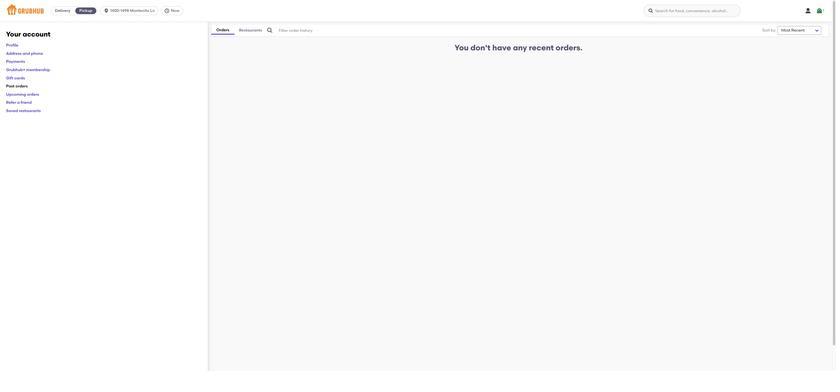 Task type: locate. For each thing, give the bounding box(es) containing it.
2 horizontal spatial svg image
[[267, 27, 273, 34]]

orders up friend
[[27, 92, 39, 97]]

address and phone link
[[6, 51, 43, 56]]

orders up upcoming orders link
[[15, 84, 28, 89]]

svg image left now
[[164, 8, 170, 14]]

have
[[492, 43, 511, 52]]

your account
[[6, 30, 50, 38]]

svg image right restaurants button
[[267, 27, 273, 34]]

1498
[[121, 8, 129, 13]]

svg image for 1400-1498 montecito ln
[[104, 8, 109, 14]]

any
[[513, 43, 527, 52]]

past
[[6, 84, 15, 89]]

a
[[17, 100, 20, 105]]

svg image
[[104, 8, 109, 14], [164, 8, 170, 14], [267, 27, 273, 34]]

svg image for now
[[164, 8, 170, 14]]

phone
[[31, 51, 43, 56]]

membership
[[26, 68, 50, 72]]

past orders link
[[6, 84, 28, 89]]

pickup button
[[74, 6, 97, 15]]

gift cards link
[[6, 76, 25, 80]]

saved
[[6, 109, 18, 113]]

main navigation navigation
[[0, 0, 832, 22]]

2 horizontal spatial svg image
[[816, 7, 823, 14]]

sort
[[762, 28, 770, 33]]

1 vertical spatial orders
[[27, 92, 39, 97]]

svg image inside now button
[[164, 8, 170, 14]]

1400-1498 montecito ln button
[[100, 6, 161, 15]]

svg image inside '1400-1498 montecito ln' button
[[104, 8, 109, 14]]

svg image inside 1 button
[[816, 7, 823, 14]]

gift cards
[[6, 76, 25, 80]]

0 horizontal spatial svg image
[[104, 8, 109, 14]]

ln
[[150, 8, 155, 13]]

you
[[455, 43, 469, 52]]

0 vertical spatial orders
[[15, 84, 28, 89]]

orders.
[[556, 43, 583, 52]]

saved restaurants
[[6, 109, 41, 113]]

cards
[[14, 76, 25, 80]]

restaurants
[[239, 28, 262, 33]]

address
[[6, 51, 22, 56]]

address and phone
[[6, 51, 43, 56]]

delivery button
[[51, 6, 74, 15]]

1 horizontal spatial svg image
[[164, 8, 170, 14]]

svg image left 1400-
[[104, 8, 109, 14]]

montecito
[[130, 8, 149, 13]]

orders
[[15, 84, 28, 89], [27, 92, 39, 97]]

by:
[[771, 28, 776, 33]]

friend
[[21, 100, 32, 105]]

grubhub+ membership link
[[6, 68, 50, 72]]

past orders
[[6, 84, 28, 89]]

svg image
[[805, 7, 811, 14], [816, 7, 823, 14], [648, 8, 654, 14]]

restaurants
[[19, 109, 41, 113]]

orders button
[[211, 26, 234, 35]]

grubhub+ membership
[[6, 68, 50, 72]]

you don't have any recent orders.
[[455, 43, 583, 52]]

and
[[23, 51, 30, 56]]



Task type: describe. For each thing, give the bounding box(es) containing it.
refer a friend
[[6, 100, 32, 105]]

upcoming orders
[[6, 92, 39, 97]]

restaurants button
[[234, 27, 267, 34]]

1 horizontal spatial svg image
[[805, 7, 811, 14]]

Filter order history search field
[[267, 24, 746, 37]]

payments
[[6, 59, 25, 64]]

account
[[23, 30, 50, 38]]

grubhub+
[[6, 68, 25, 72]]

upcoming
[[6, 92, 26, 97]]

refer
[[6, 100, 16, 105]]

sort by:
[[762, 28, 776, 33]]

orders for upcoming orders
[[27, 92, 39, 97]]

now button
[[161, 6, 185, 15]]

profile
[[6, 43, 18, 48]]

refer a friend link
[[6, 100, 32, 105]]

orders for past orders
[[15, 84, 28, 89]]

gift
[[6, 76, 13, 80]]

upcoming orders link
[[6, 92, 39, 97]]

1
[[823, 8, 824, 13]]

payments link
[[6, 59, 25, 64]]

0 horizontal spatial svg image
[[648, 8, 654, 14]]

pickup
[[79, 8, 92, 13]]

profile link
[[6, 43, 18, 48]]

delivery
[[55, 8, 70, 13]]

1 button
[[816, 6, 824, 16]]

1400-1498 montecito ln
[[110, 8, 155, 13]]

recent
[[529, 43, 554, 52]]

saved restaurants link
[[6, 109, 41, 113]]

orders
[[216, 28, 229, 32]]

don't
[[470, 43, 491, 52]]

1400-
[[110, 8, 121, 13]]

now
[[171, 8, 180, 13]]

Search for food, convenience, alcohol... search field
[[644, 5, 741, 17]]

your
[[6, 30, 21, 38]]



Task type: vqa. For each thing, say whether or not it's contained in the screenshot.
Orders BUTTON
yes



